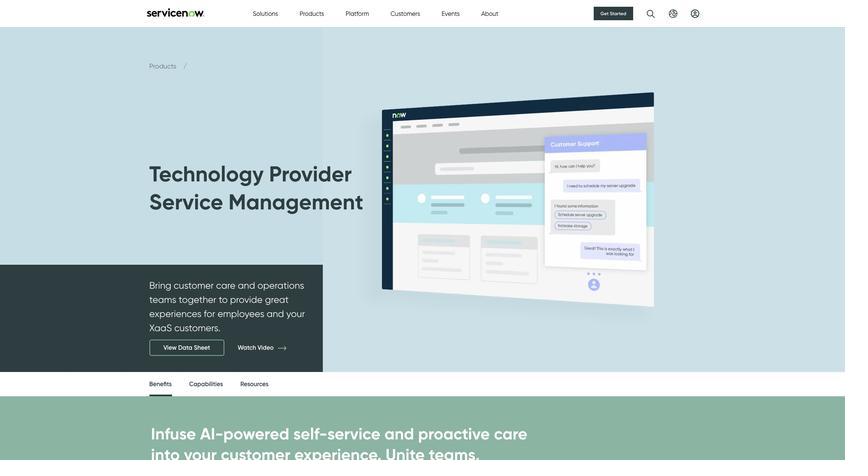 Task type: vqa. For each thing, say whether or not it's contained in the screenshot.
"Products" link
yes



Task type: locate. For each thing, give the bounding box(es) containing it.
watch video link
[[238, 344, 297, 352]]

1 vertical spatial products
[[149, 62, 178, 70]]

1 horizontal spatial care
[[494, 424, 528, 444]]

0 vertical spatial care
[[216, 280, 236, 291]]

get started
[[601, 10, 627, 17]]

get
[[601, 10, 609, 17]]

0 vertical spatial products
[[300, 10, 324, 17]]

2 vertical spatial and
[[385, 424, 414, 444]]

view data sheet link
[[149, 340, 224, 356]]

provide
[[230, 294, 263, 306]]

1 vertical spatial your
[[184, 445, 217, 460]]

and up provide
[[238, 280, 255, 291]]

1 horizontal spatial customer
[[221, 445, 291, 460]]

operations
[[258, 280, 304, 291]]

resources
[[241, 381, 269, 388]]

customer inside bring customer care and operations teams together to provide great experiences for employees and your xaas customers.
[[174, 280, 214, 291]]

experience.
[[295, 445, 382, 460]]

bring customer care and operations teams together to provide great experiences for employees and your xaas customers.
[[149, 280, 305, 334]]

view data sheet
[[164, 344, 210, 352]]

1 vertical spatial customer
[[221, 445, 291, 460]]

1 vertical spatial care
[[494, 424, 528, 444]]

teams
[[149, 294, 176, 306]]

go to servicenow account image
[[691, 9, 700, 18]]

2 horizontal spatial and
[[385, 424, 414, 444]]

0 vertical spatial and
[[238, 280, 255, 291]]

provider
[[269, 161, 352, 187]]

data
[[178, 344, 193, 352]]

infuse
[[151, 424, 196, 444]]

products
[[300, 10, 324, 17], [149, 62, 178, 70]]

get started link
[[594, 7, 634, 20]]

0 vertical spatial your
[[287, 308, 305, 320]]

and
[[238, 280, 255, 291], [267, 308, 284, 320], [385, 424, 414, 444]]

your down great
[[287, 308, 305, 320]]

1 horizontal spatial your
[[287, 308, 305, 320]]

about button
[[482, 9, 499, 18]]

and up unite
[[385, 424, 414, 444]]

your inside bring customer care and operations teams together to provide great experiences for employees and your xaas customers.
[[287, 308, 305, 320]]

0 horizontal spatial customer
[[174, 280, 214, 291]]

care
[[216, 280, 236, 291], [494, 424, 528, 444]]

0 horizontal spatial your
[[184, 445, 217, 460]]

bring
[[149, 280, 171, 291]]

products button
[[300, 9, 324, 18]]

products for products "popup button"
[[300, 10, 324, 17]]

1 horizontal spatial products
[[300, 10, 324, 17]]

your
[[287, 308, 305, 320], [184, 445, 217, 460]]

technology provider service management from servicenow. image
[[89, 27, 703, 372]]

care inside bring customer care and operations teams together to provide great experiences for employees and your xaas customers.
[[216, 280, 236, 291]]

your down ai-
[[184, 445, 217, 460]]

solutions button
[[253, 9, 278, 18]]

0 horizontal spatial products
[[149, 62, 178, 70]]

0 horizontal spatial care
[[216, 280, 236, 291]]

events button
[[442, 9, 460, 18]]

customer
[[174, 280, 214, 291], [221, 445, 291, 460]]

and down great
[[267, 308, 284, 320]]

management
[[229, 189, 364, 215]]

experiences
[[149, 308, 202, 320]]

0 vertical spatial customer
[[174, 280, 214, 291]]

customer up together
[[174, 280, 214, 291]]

customer down powered
[[221, 445, 291, 460]]

started
[[610, 10, 627, 17]]

technology provider service management
[[149, 161, 364, 215]]

together
[[179, 294, 217, 306]]

service
[[149, 189, 223, 215]]

1 vertical spatial and
[[267, 308, 284, 320]]

capabilities link
[[189, 372, 223, 397]]



Task type: describe. For each thing, give the bounding box(es) containing it.
xaas
[[149, 322, 172, 334]]

about
[[482, 10, 499, 17]]

video
[[258, 344, 274, 352]]

powered
[[224, 424, 290, 444]]

customers.
[[174, 322, 221, 334]]

customers button
[[391, 9, 420, 18]]

benefits link
[[149, 372, 172, 399]]

self-
[[294, 424, 328, 444]]

capabilities
[[189, 381, 223, 388]]

customers
[[391, 10, 420, 17]]

servicenow image
[[146, 8, 205, 17]]

1 horizontal spatial and
[[267, 308, 284, 320]]

resources link
[[241, 372, 269, 397]]

0 horizontal spatial and
[[238, 280, 255, 291]]

infuse ai-powered self-service and proactive care into your customer experience. unite teams
[[151, 424, 528, 460]]

care inside infuse ai-powered self-service and proactive care into your customer experience. unite teams
[[494, 424, 528, 444]]

great
[[265, 294, 289, 306]]

employees
[[218, 308, 265, 320]]

platform
[[346, 10, 369, 17]]

products link
[[149, 62, 178, 70]]

your inside infuse ai-powered self-service and proactive care into your customer experience. unite teams
[[184, 445, 217, 460]]

events
[[442, 10, 460, 17]]

products for "products" link
[[149, 62, 178, 70]]

technology
[[149, 161, 264, 187]]

benefits
[[149, 381, 172, 388]]

into
[[151, 445, 180, 460]]

platform button
[[346, 9, 369, 18]]

ai-
[[200, 424, 224, 444]]

and inside infuse ai-powered self-service and proactive care into your customer experience. unite teams
[[385, 424, 414, 444]]

for
[[204, 308, 215, 320]]

customer inside infuse ai-powered self-service and proactive care into your customer experience. unite teams
[[221, 445, 291, 460]]

sheet
[[194, 344, 210, 352]]

watch video
[[238, 344, 275, 352]]

proactive
[[418, 424, 490, 444]]

service
[[328, 424, 381, 444]]

solutions
[[253, 10, 278, 17]]

unite
[[386, 445, 425, 460]]

view
[[164, 344, 177, 352]]

to
[[219, 294, 228, 306]]

watch
[[238, 344, 256, 352]]



